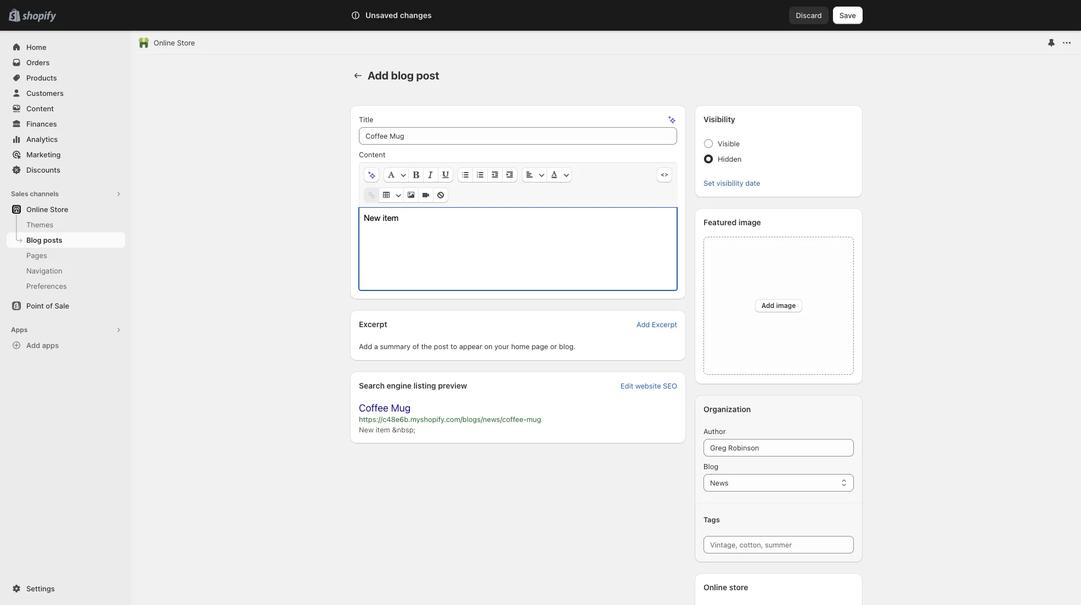 Task type: vqa. For each thing, say whether or not it's contained in the screenshot.
the topmost the
no



Task type: locate. For each thing, give the bounding box(es) containing it.
posts
[[43, 236, 62, 245]]

changes
[[400, 10, 432, 20]]

marketing link
[[7, 147, 125, 162]]

online store inside online store link
[[26, 205, 68, 214]]

1 vertical spatial online store
[[26, 205, 68, 214]]

0 horizontal spatial online store
[[26, 205, 68, 214]]

customers
[[26, 89, 64, 98]]

1 horizontal spatial online
[[154, 38, 175, 47]]

online right online store icon
[[154, 38, 175, 47]]

marketing
[[26, 150, 61, 159]]

navigation
[[26, 267, 62, 276]]

blog
[[26, 236, 42, 245]]

point
[[26, 302, 44, 311]]

products link
[[7, 70, 125, 86]]

1 vertical spatial store
[[50, 205, 68, 214]]

store up "themes" link
[[50, 205, 68, 214]]

online up the themes
[[26, 205, 48, 214]]

discard
[[796, 11, 822, 20]]

products
[[26, 74, 57, 82]]

store right online store icon
[[177, 38, 195, 47]]

discounts
[[26, 166, 60, 175]]

0 horizontal spatial online
[[26, 205, 48, 214]]

home link
[[7, 40, 125, 55]]

online store image
[[138, 37, 149, 48]]

online store
[[154, 38, 195, 47], [26, 205, 68, 214]]

preferences link
[[7, 279, 125, 294]]

sales channels button
[[7, 187, 125, 202]]

pages
[[26, 251, 47, 260]]

sales
[[11, 190, 28, 198]]

online store link right online store icon
[[154, 37, 195, 48]]

analytics link
[[7, 132, 125, 147]]

online store right online store icon
[[154, 38, 195, 47]]

orders link
[[7, 55, 125, 70]]

0 horizontal spatial online store link
[[7, 202, 125, 217]]

save
[[840, 11, 856, 20]]

1 horizontal spatial store
[[177, 38, 195, 47]]

add apps button
[[7, 338, 125, 353]]

online
[[154, 38, 175, 47], [26, 205, 48, 214]]

content link
[[7, 101, 125, 116]]

themes
[[26, 221, 53, 229]]

1 horizontal spatial online store link
[[154, 37, 195, 48]]

finances link
[[7, 116, 125, 132]]

store
[[177, 38, 195, 47], [50, 205, 68, 214]]

point of sale
[[26, 302, 69, 311]]

customers link
[[7, 86, 125, 101]]

0 vertical spatial store
[[177, 38, 195, 47]]

online store down channels
[[26, 205, 68, 214]]

0 vertical spatial online store
[[154, 38, 195, 47]]

discounts link
[[7, 162, 125, 178]]

0 vertical spatial online
[[154, 38, 175, 47]]

online store link down channels
[[7, 202, 125, 217]]

search button
[[381, 7, 700, 24]]

online store link
[[154, 37, 195, 48], [7, 202, 125, 217]]



Task type: describe. For each thing, give the bounding box(es) containing it.
analytics
[[26, 135, 58, 144]]

blog posts link
[[7, 233, 125, 248]]

preferences
[[26, 282, 67, 291]]

channels
[[30, 190, 59, 198]]

point of sale link
[[7, 299, 125, 314]]

pages link
[[7, 248, 125, 263]]

1 vertical spatial online
[[26, 205, 48, 214]]

unsaved changes
[[366, 10, 432, 20]]

search
[[400, 11, 423, 20]]

discard button
[[790, 7, 829, 24]]

home
[[26, 43, 46, 52]]

0 horizontal spatial store
[[50, 205, 68, 214]]

point of sale button
[[0, 299, 132, 314]]

apps
[[42, 341, 59, 350]]

content
[[26, 104, 54, 113]]

settings
[[26, 585, 55, 594]]

sales channels
[[11, 190, 59, 198]]

save button
[[833, 7, 863, 24]]

apps
[[11, 326, 28, 334]]

orders
[[26, 58, 50, 67]]

shopify image
[[22, 11, 56, 22]]

of
[[46, 302, 53, 311]]

add apps
[[26, 341, 59, 350]]

finances
[[26, 120, 57, 128]]

1 horizontal spatial online store
[[154, 38, 195, 47]]

apps button
[[7, 323, 125, 338]]

themes link
[[7, 217, 125, 233]]

add
[[26, 341, 40, 350]]

sale
[[55, 302, 69, 311]]

unsaved
[[366, 10, 398, 20]]

navigation link
[[7, 263, 125, 279]]

blog posts
[[26, 236, 62, 245]]

settings link
[[7, 582, 125, 597]]

1 vertical spatial online store link
[[7, 202, 125, 217]]

0 vertical spatial online store link
[[154, 37, 195, 48]]



